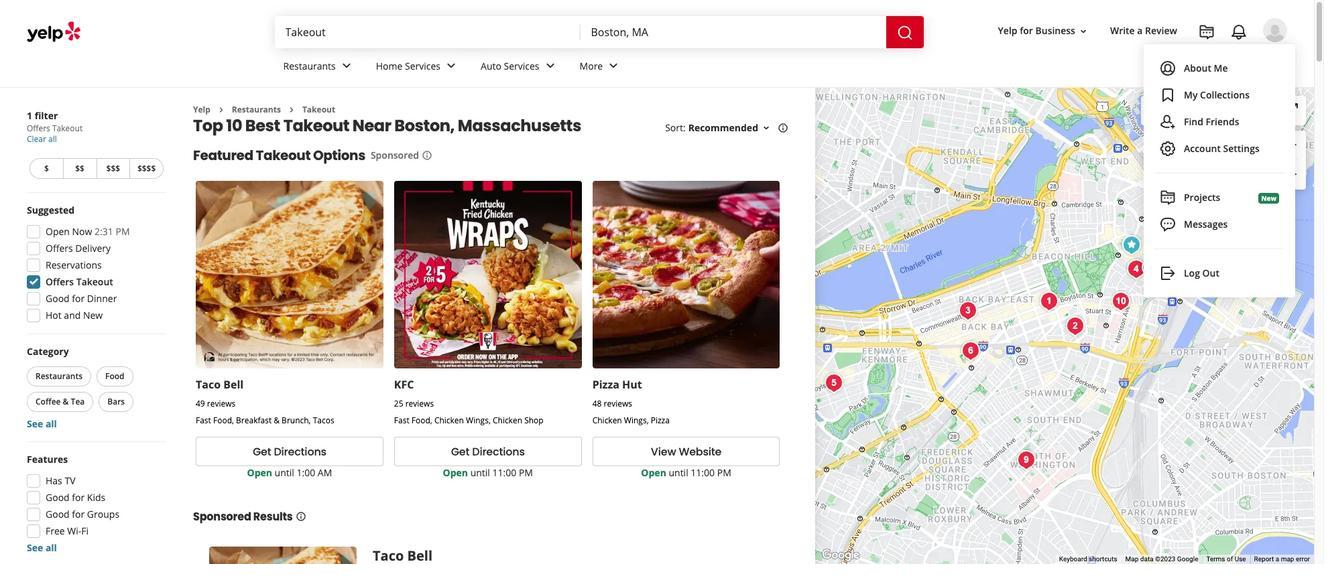 Task type: vqa. For each thing, say whether or not it's contained in the screenshot.
Beta Lounge Link
no



Task type: locate. For each thing, give the bounding box(es) containing it.
1 services from the left
[[405, 59, 441, 72]]

1 until from the left
[[275, 467, 294, 480]]

1 24 chevron down v2 image from the left
[[338, 58, 355, 74]]

out
[[1203, 267, 1220, 280]]

2 good from the top
[[46, 491, 70, 504]]

reviews inside pizza hut 48 reviews chicken wings, pizza
[[604, 398, 632, 410]]

services inside 'link'
[[405, 59, 441, 72]]

0 horizontal spatial 16 info v2 image
[[422, 150, 432, 161]]

0 horizontal spatial a
[[1137, 24, 1143, 37]]

0 vertical spatial see all button
[[27, 418, 57, 430]]

2 fast from the left
[[394, 415, 409, 427]]

until for hut
[[669, 467, 688, 480]]

0 vertical spatial map
[[1212, 104, 1232, 117]]

0 horizontal spatial &
[[63, 396, 69, 408]]

find friends
[[1184, 115, 1239, 128]]

1 horizontal spatial 16 chevron right v2 image
[[286, 104, 297, 115]]

takeout inside group
[[76, 276, 113, 288]]

sponsored
[[371, 149, 419, 162], [193, 510, 251, 525]]

2 services from the left
[[504, 59, 539, 72]]

& inside "taco bell 49 reviews fast food, breakfast & brunch, tacos"
[[274, 415, 280, 427]]

16 chevron right v2 image for restaurants
[[216, 104, 227, 115]]

good down has tv
[[46, 491, 70, 504]]

0 horizontal spatial map
[[1212, 104, 1232, 117]]

1 vertical spatial all
[[46, 418, 57, 430]]

none field up business categories element in the top of the page
[[591, 25, 875, 40]]

3 reviews from the left
[[604, 398, 632, 410]]

0 horizontal spatial wings,
[[466, 415, 491, 427]]

for left business
[[1020, 24, 1033, 37]]

1 vertical spatial 16 info v2 image
[[422, 150, 432, 161]]

0 horizontal spatial services
[[405, 59, 441, 72]]

0 vertical spatial 16 info v2 image
[[778, 123, 789, 134]]

1 vertical spatial restaurants
[[232, 104, 281, 115]]

good up hot
[[46, 292, 70, 305]]

pizza up 48
[[593, 378, 619, 392]]

0 vertical spatial see
[[27, 418, 43, 430]]

1 vertical spatial &
[[274, 415, 280, 427]]

services right home
[[405, 59, 441, 72]]

restaurants inside button
[[36, 371, 82, 382]]

&
[[63, 396, 69, 408], [274, 415, 280, 427]]

am
[[318, 467, 332, 480]]

greco image
[[955, 297, 982, 324]]

24 chevron down v2 image
[[338, 58, 355, 74], [443, 58, 459, 74], [542, 58, 558, 74]]

all down free
[[46, 542, 57, 555]]

1 horizontal spatial pm
[[519, 467, 533, 480]]

1 get directions link from the left
[[196, 437, 383, 467]]

1 horizontal spatial none field
[[591, 25, 875, 40]]

pauli's image
[[1155, 158, 1181, 185]]

2 horizontal spatial pm
[[717, 467, 731, 480]]

see all button down coffee
[[27, 418, 57, 430]]

reviews
[[207, 398, 236, 410], [405, 398, 434, 410], [604, 398, 632, 410]]

0 horizontal spatial get directions
[[253, 444, 327, 460]]

moon & flower house -boston image
[[1108, 288, 1135, 315]]

directions for kfc
[[472, 444, 525, 460]]

directions down the shop
[[472, 444, 525, 460]]

24 chevron down v2 image left home
[[338, 58, 355, 74]]

restaurants link
[[273, 48, 365, 87], [232, 104, 281, 115]]

takeout
[[302, 104, 335, 115], [283, 115, 349, 137], [52, 123, 83, 134], [256, 146, 311, 165], [76, 276, 113, 288]]

as
[[1200, 104, 1210, 117]]

2 until from the left
[[470, 467, 490, 480]]

services right auto at left top
[[504, 59, 539, 72]]

0 horizontal spatial pizza
[[593, 378, 619, 392]]

2 reviews from the left
[[405, 398, 434, 410]]

featured
[[193, 146, 253, 165]]

2 get directions link from the left
[[394, 437, 582, 467]]

1 horizontal spatial food,
[[412, 415, 432, 427]]

2 horizontal spatial restaurants
[[283, 59, 336, 72]]

zoom out image
[[1283, 166, 1299, 183]]

reviews right 25
[[405, 398, 434, 410]]

24 chevron down v2 image right the auto services
[[542, 58, 558, 74]]

top
[[193, 115, 223, 137]]

1 fast from the left
[[196, 415, 211, 427]]

24 add friend v2 image
[[1160, 114, 1176, 130]]

chicken inside pizza hut 48 reviews chicken wings, pizza
[[593, 415, 622, 427]]

reviews inside "taco bell 49 reviews fast food, breakfast & brunch, tacos"
[[207, 398, 236, 410]]

1 vertical spatial see
[[27, 542, 43, 555]]

0 horizontal spatial reviews
[[207, 398, 236, 410]]

sponsored for sponsored
[[371, 149, 419, 162]]

1 horizontal spatial get
[[451, 444, 470, 460]]

24 chevron down v2 image for restaurants
[[338, 58, 355, 74]]

$
[[44, 163, 49, 174]]

2 horizontal spatial until
[[669, 467, 688, 480]]

pm down website
[[717, 467, 731, 480]]

fast down 25
[[394, 415, 409, 427]]

3 good from the top
[[46, 508, 70, 521]]

terms of use link
[[1207, 556, 1246, 563]]

1 vertical spatial see all
[[27, 542, 57, 555]]

offers for offers delivery
[[46, 242, 73, 255]]

$$$$ button
[[130, 158, 164, 179]]

get directions link for bell
[[196, 437, 383, 467]]

1 open until 11:00 pm from the left
[[443, 467, 533, 480]]

wi-
[[67, 525, 81, 538]]

0 vertical spatial offers
[[27, 123, 50, 134]]

fast down 49
[[196, 415, 211, 427]]

takeout inside "1 filter offers takeout clear all"
[[52, 123, 83, 134]]

1 chicken from the left
[[434, 415, 464, 427]]

1 vertical spatial map
[[1281, 556, 1294, 563]]

suggested
[[27, 204, 75, 217]]

1 horizontal spatial services
[[504, 59, 539, 72]]

good for good for dinner
[[46, 292, 70, 305]]

none field up home services 'link'
[[285, 25, 570, 40]]

pm inside group
[[116, 225, 130, 238]]

new up messages link
[[1262, 194, 1277, 203]]

1 get from the left
[[253, 444, 271, 460]]

2 11:00 from the left
[[691, 467, 715, 480]]

2 24 chevron down v2 image from the left
[[443, 58, 459, 74]]

wings, down hut
[[624, 415, 649, 427]]

directions
[[274, 444, 327, 460], [472, 444, 525, 460]]

2 see all button from the top
[[27, 542, 57, 555]]

0 horizontal spatial directions
[[274, 444, 327, 460]]

pressed cafe image
[[958, 338, 984, 364]]

2 see all from the top
[[27, 542, 57, 555]]

restaurants up coffee & tea
[[36, 371, 82, 382]]

1 vertical spatial good
[[46, 491, 70, 504]]

groups
[[87, 508, 119, 521]]

services
[[405, 59, 441, 72], [504, 59, 539, 72]]

0 horizontal spatial none field
[[285, 25, 570, 40]]

open until 11:00 pm
[[443, 467, 533, 480], [641, 467, 731, 480]]

0 horizontal spatial chicken
[[434, 415, 464, 427]]

0 vertical spatial good
[[46, 292, 70, 305]]

1 horizontal spatial &
[[274, 415, 280, 427]]

2:31
[[95, 225, 113, 238]]

yelp for yelp for business
[[998, 24, 1018, 37]]

see all
[[27, 418, 57, 430], [27, 542, 57, 555]]

food, down kfc
[[412, 415, 432, 427]]

0 horizontal spatial 11:00
[[492, 467, 516, 480]]

16 info v2 image
[[778, 123, 789, 134], [422, 150, 432, 161]]

google
[[1177, 556, 1199, 563]]

0 horizontal spatial yelp
[[193, 104, 210, 115]]

16 chevron right v2 image right yelp link
[[216, 104, 227, 115]]

0 horizontal spatial 24 chevron down v2 image
[[338, 58, 355, 74]]

0 vertical spatial &
[[63, 396, 69, 408]]

2 horizontal spatial 24 chevron down v2 image
[[542, 58, 558, 74]]

1 horizontal spatial sponsored
[[371, 149, 419, 162]]

1 vertical spatial offers
[[46, 242, 73, 255]]

2 open until 11:00 pm from the left
[[641, 467, 731, 480]]

1 horizontal spatial 24 chevron down v2 image
[[443, 58, 459, 74]]

pm down the shop
[[519, 467, 533, 480]]

see all for category
[[27, 418, 57, 430]]

reservations
[[46, 259, 102, 272]]

food,
[[213, 415, 234, 427], [412, 415, 432, 427]]

restaurants right top
[[232, 104, 281, 115]]

16 info v2 image down 'boston,'
[[422, 150, 432, 161]]

pizza hut link
[[593, 378, 642, 392]]

good for good for kids
[[46, 491, 70, 504]]

auto
[[481, 59, 501, 72]]

see all down free
[[27, 542, 57, 555]]

1 horizontal spatial until
[[470, 467, 490, 480]]

for inside yelp for business button
[[1020, 24, 1033, 37]]

bell
[[223, 378, 244, 392]]

google image
[[819, 547, 863, 565]]

collections
[[1200, 89, 1250, 101]]

new down dinner on the bottom of the page
[[83, 309, 103, 322]]

$ button
[[30, 158, 63, 179]]

yelp inside button
[[998, 24, 1018, 37]]

3 chicken from the left
[[593, 415, 622, 427]]

data
[[1140, 556, 1154, 563]]

map
[[1212, 104, 1232, 117], [1281, 556, 1294, 563]]

pm right 2:31
[[116, 225, 130, 238]]

0 horizontal spatial restaurants
[[36, 371, 82, 382]]

1 horizontal spatial yelp
[[998, 24, 1018, 37]]

has tv
[[46, 475, 75, 487]]

good
[[46, 292, 70, 305], [46, 491, 70, 504], [46, 508, 70, 521]]

1 vertical spatial sponsored
[[193, 510, 251, 525]]

1 horizontal spatial 16 info v2 image
[[778, 123, 789, 134]]

0 horizontal spatial get directions link
[[196, 437, 383, 467]]

a right 'write'
[[1137, 24, 1143, 37]]

all down coffee
[[46, 418, 57, 430]]

mike & patty's - boston image
[[1062, 313, 1089, 340]]

open until 11:00 pm for website
[[641, 467, 731, 480]]

2 get directions from the left
[[451, 444, 525, 460]]

restaurants button
[[27, 367, 91, 387]]

yelp for business
[[998, 24, 1075, 37]]

16 chevron right v2 image
[[216, 104, 227, 115], [286, 104, 297, 115]]

auto services
[[481, 59, 539, 72]]

fast
[[196, 415, 211, 427], [394, 415, 409, 427]]

for
[[1020, 24, 1033, 37], [72, 292, 85, 305], [72, 491, 85, 504], [72, 508, 85, 521]]

1 see all from the top
[[27, 418, 57, 430]]

open now 2:31 pm
[[46, 225, 130, 238]]

1 get directions from the left
[[253, 444, 327, 460]]

2 16 chevron right v2 image from the left
[[286, 104, 297, 115]]

projects image
[[1199, 24, 1215, 40]]

get directions down kfc 25 reviews fast food, chicken wings, chicken shop
[[451, 444, 525, 460]]

2 see from the top
[[27, 542, 43, 555]]

0 horizontal spatial open until 11:00 pm
[[443, 467, 533, 480]]

open until 11:00 pm for directions
[[443, 467, 533, 480]]

11:00 for website
[[691, 467, 715, 480]]

yelp left 10
[[193, 104, 210, 115]]

good up free
[[46, 508, 70, 521]]

get down kfc 25 reviews fast food, chicken wings, chicken shop
[[451, 444, 470, 460]]

see
[[27, 418, 43, 430], [27, 542, 43, 555]]

1 horizontal spatial fast
[[394, 415, 409, 427]]

taco bell link
[[196, 378, 244, 392]]

get directions for bell
[[253, 444, 327, 460]]

1 horizontal spatial get directions
[[451, 444, 525, 460]]

1 food, from the left
[[213, 415, 234, 427]]

1 horizontal spatial directions
[[472, 444, 525, 460]]

1 horizontal spatial wings,
[[624, 415, 649, 427]]

user actions element
[[987, 17, 1306, 99]]

0 vertical spatial new
[[1262, 194, 1277, 203]]

get directions up open until 1:00 am
[[253, 444, 327, 460]]

1 horizontal spatial chicken
[[493, 415, 522, 427]]

1 see all button from the top
[[27, 418, 57, 430]]

16 chevron right v2 image left takeout link
[[286, 104, 297, 115]]

sponsored down the top 10 best takeout near boston, massachusetts
[[371, 149, 419, 162]]

16 info v2 image right 16 chevron down v2 image on the right top of the page
[[778, 123, 789, 134]]

2 vertical spatial all
[[46, 542, 57, 555]]

1 horizontal spatial restaurants
[[232, 104, 281, 115]]

1 horizontal spatial reviews
[[405, 398, 434, 410]]

directions for taco bell
[[274, 444, 327, 460]]

& left brunch,
[[274, 415, 280, 427]]

until for bell
[[275, 467, 294, 480]]

2 horizontal spatial reviews
[[604, 398, 632, 410]]

2 vertical spatial restaurants
[[36, 371, 82, 382]]

2 none field from the left
[[591, 25, 875, 40]]

1 horizontal spatial 11:00
[[691, 467, 715, 480]]

services for home services
[[405, 59, 441, 72]]

1 wings, from the left
[[466, 415, 491, 427]]

1 horizontal spatial a
[[1276, 556, 1279, 563]]

yelp left business
[[998, 24, 1018, 37]]

for for kids
[[72, 491, 85, 504]]

1 good from the top
[[46, 292, 70, 305]]

None field
[[285, 25, 570, 40], [591, 25, 875, 40]]

search image
[[897, 25, 913, 41]]

group containing category
[[24, 345, 166, 431]]

now
[[72, 225, 92, 238]]

1 none field from the left
[[285, 25, 570, 40]]

$$$$
[[137, 163, 156, 174]]

0 vertical spatial yelp
[[998, 24, 1018, 37]]

search as map moves
[[1168, 104, 1263, 117]]

24 message v2 image
[[1160, 217, 1176, 233]]

get directions
[[253, 444, 327, 460], [451, 444, 525, 460]]

get for 25
[[451, 444, 470, 460]]

for down offers takeout
[[72, 292, 85, 305]]

1 11:00 from the left
[[492, 467, 516, 480]]

bars
[[107, 396, 125, 408]]

0 horizontal spatial 16 chevron right v2 image
[[216, 104, 227, 115]]

for up good for groups
[[72, 491, 85, 504]]

offers for offers takeout
[[46, 276, 74, 288]]

3 until from the left
[[669, 467, 688, 480]]

reviews down taco bell link
[[207, 398, 236, 410]]

a for write
[[1137, 24, 1143, 37]]

food, left breakfast
[[213, 415, 234, 427]]

0 vertical spatial see all
[[27, 418, 57, 430]]

get directions link for 25
[[394, 437, 582, 467]]

group containing features
[[23, 453, 166, 555]]

see all button down free
[[27, 542, 57, 555]]

1 16 chevron right v2 image from the left
[[216, 104, 227, 115]]

get directions link down brunch,
[[196, 437, 383, 467]]

see all down coffee
[[27, 418, 57, 430]]

0 vertical spatial restaurants
[[283, 59, 336, 72]]

1:00
[[297, 467, 315, 480]]

dinner
[[87, 292, 117, 305]]

group
[[1277, 131, 1306, 190], [23, 204, 166, 327], [24, 345, 166, 431], [23, 453, 166, 555]]

1 see from the top
[[27, 418, 43, 430]]

hot
[[46, 309, 62, 322]]

2 get from the left
[[451, 444, 470, 460]]

1 vertical spatial a
[[1276, 556, 1279, 563]]

2 wings, from the left
[[624, 415, 649, 427]]

all for features
[[46, 542, 57, 555]]

reviews down pizza hut link
[[604, 398, 632, 410]]

filter
[[35, 109, 58, 122]]

1 directions from the left
[[274, 444, 327, 460]]

category
[[27, 345, 69, 358]]

restaurants up takeout link
[[283, 59, 336, 72]]

all
[[48, 133, 57, 145], [46, 418, 57, 430], [46, 542, 57, 555]]

1 horizontal spatial map
[[1281, 556, 1294, 563]]

1 horizontal spatial get directions link
[[394, 437, 582, 467]]

24 chevron down v2 image left auto at left top
[[443, 58, 459, 74]]

find
[[1184, 115, 1204, 128]]

write
[[1110, 24, 1135, 37]]

2 horizontal spatial chicken
[[593, 415, 622, 427]]

0 vertical spatial sponsored
[[371, 149, 419, 162]]

notifications image
[[1231, 24, 1247, 40]]

about me link
[[1152, 55, 1287, 82]]

view website link
[[593, 437, 780, 467]]

11:00
[[492, 467, 516, 480], [691, 467, 715, 480]]

0 horizontal spatial fast
[[196, 415, 211, 427]]

0 vertical spatial all
[[48, 133, 57, 145]]

wings, inside pizza hut 48 reviews chicken wings, pizza
[[624, 415, 649, 427]]

offers down filter
[[27, 123, 50, 134]]

1 vertical spatial see all button
[[27, 542, 57, 555]]

24 project v2 image
[[1160, 190, 1176, 206]]

2 vertical spatial good
[[46, 508, 70, 521]]

0 vertical spatial pizza
[[593, 378, 619, 392]]

0 horizontal spatial new
[[83, 309, 103, 322]]

get down breakfast
[[253, 444, 271, 460]]

1 reviews from the left
[[207, 398, 236, 410]]

boston,
[[394, 115, 455, 137]]

see all button for features
[[27, 542, 57, 555]]

a right 'report'
[[1276, 556, 1279, 563]]

0 horizontal spatial until
[[275, 467, 294, 480]]

16 chevron down v2 image
[[1078, 26, 1089, 37]]

0 horizontal spatial food,
[[213, 415, 234, 427]]

restaurants link right top
[[232, 104, 281, 115]]

1 vertical spatial new
[[83, 309, 103, 322]]

directions up 1:00
[[274, 444, 327, 460]]

get directions link down kfc 25 reviews fast food, chicken wings, chicken shop
[[394, 437, 582, 467]]

a
[[1137, 24, 1143, 37], [1276, 556, 1279, 563]]

24 chevron down v2 image inside home services 'link'
[[443, 58, 459, 74]]

pizza up view
[[651, 415, 670, 427]]

24 chevron down v2 image inside auto services link
[[542, 58, 558, 74]]

2 vertical spatial offers
[[46, 276, 74, 288]]

see for category
[[27, 418, 43, 430]]

3 24 chevron down v2 image from the left
[[542, 58, 558, 74]]

map
[[1126, 556, 1139, 563]]

0 vertical spatial a
[[1137, 24, 1143, 37]]

map region
[[797, 60, 1324, 565]]

wings, left the shop
[[466, 415, 491, 427]]

bacco's fine foods image
[[1036, 288, 1063, 315]]

offers down reservations
[[46, 276, 74, 288]]

24 profile v2 image
[[1160, 60, 1176, 76]]

2 food, from the left
[[412, 415, 432, 427]]

24 chevron down v2 image
[[606, 58, 622, 74]]

None search field
[[275, 16, 926, 48]]

kfc
[[394, 378, 414, 392]]

1 vertical spatial pizza
[[651, 415, 670, 427]]

sponsored left results
[[193, 510, 251, 525]]

1 vertical spatial yelp
[[193, 104, 210, 115]]

0 horizontal spatial sponsored
[[193, 510, 251, 525]]

near
[[353, 115, 391, 137]]

all right clear
[[48, 133, 57, 145]]

0 horizontal spatial pm
[[116, 225, 130, 238]]

1 vertical spatial restaurants link
[[232, 104, 281, 115]]

1 horizontal spatial pizza
[[651, 415, 670, 427]]

for down good for kids
[[72, 508, 85, 521]]

0 horizontal spatial get
[[253, 444, 271, 460]]

terms
[[1207, 556, 1225, 563]]

Near text field
[[591, 25, 875, 40]]

coffee
[[36, 396, 61, 408]]

pm
[[116, 225, 130, 238], [519, 467, 533, 480], [717, 467, 731, 480]]

zoom in image
[[1283, 137, 1299, 153]]

open
[[46, 225, 70, 238], [247, 467, 272, 480], [443, 467, 468, 480], [641, 467, 666, 480]]

2 directions from the left
[[472, 444, 525, 460]]

restaurants inside business categories element
[[283, 59, 336, 72]]

& left the tea
[[63, 396, 69, 408]]

log
[[1184, 267, 1200, 280]]

offers up reservations
[[46, 242, 73, 255]]

restaurants link up takeout link
[[273, 48, 365, 87]]

1 horizontal spatial open until 11:00 pm
[[641, 467, 731, 480]]



Task type: describe. For each thing, give the bounding box(es) containing it.
see all button for category
[[27, 418, 57, 430]]

auto services link
[[470, 48, 569, 87]]

taco bell image
[[1138, 254, 1165, 281]]

food, inside "taco bell 49 reviews fast food, breakfast & brunch, tacos"
[[213, 415, 234, 427]]

25
[[394, 398, 403, 410]]

for for groups
[[72, 508, 85, 521]]

services for auto services
[[504, 59, 539, 72]]

a for report
[[1276, 556, 1279, 563]]

pm for view
[[717, 467, 731, 480]]

open for kfc
[[443, 467, 468, 480]]

fi
[[81, 525, 89, 538]]

recommended
[[688, 122, 758, 134]]

hut
[[622, 378, 642, 392]]

sort:
[[665, 122, 686, 134]]

all inside "1 filter offers takeout clear all"
[[48, 133, 57, 145]]

get directions for 25
[[451, 444, 525, 460]]

new inside group
[[83, 309, 103, 322]]

settings
[[1223, 142, 1260, 155]]

all for category
[[46, 418, 57, 430]]

view
[[651, 444, 676, 460]]

log out button
[[1155, 260, 1285, 287]]

open for pizza hut
[[641, 467, 666, 480]]

brunch,
[[282, 415, 311, 427]]

wings, inside kfc 25 reviews fast food, chicken wings, chicken shop
[[466, 415, 491, 427]]

open for taco bell
[[247, 467, 272, 480]]

$$$ button
[[96, 158, 130, 179]]

taco bell 49 reviews fast food, breakfast & brunch, tacos
[[196, 378, 334, 427]]

takeout link
[[302, 104, 335, 115]]

good for good for groups
[[46, 508, 70, 521]]

open until 1:00 am
[[247, 467, 332, 480]]

moves
[[1234, 104, 1263, 117]]

lotus test kitchen image
[[1123, 256, 1150, 283]]

featured takeout options
[[193, 146, 365, 165]]

Find text field
[[285, 25, 570, 40]]

$$ button
[[63, 158, 96, 179]]

good for kids
[[46, 491, 105, 504]]

best
[[245, 115, 280, 137]]

offers delivery
[[46, 242, 111, 255]]

& inside button
[[63, 396, 69, 408]]

$$$
[[106, 163, 120, 174]]

my collections link
[[1155, 82, 1285, 109]]

48
[[593, 398, 602, 410]]

16 info v2 image for top 10 best takeout near boston, massachusetts
[[778, 123, 789, 134]]

find friends link
[[1155, 109, 1285, 135]]

coffee & tea button
[[27, 392, 93, 412]]

report a map error link
[[1254, 556, 1310, 563]]

top 10 best takeout near boston, massachusetts
[[193, 115, 581, 137]]

16 info v2 image
[[295, 512, 306, 522]]

food, inside kfc 25 reviews fast food, chicken wings, chicken shop
[[412, 415, 432, 427]]

about
[[1184, 62, 1212, 74]]

review
[[1145, 24, 1177, 37]]

taco
[[196, 378, 221, 392]]

business categories element
[[273, 48, 1287, 87]]

fast inside "taco bell 49 reviews fast food, breakfast & brunch, tacos"
[[196, 415, 211, 427]]

reviews for get
[[207, 398, 236, 410]]

for for dinner
[[72, 292, 85, 305]]

sponsored results
[[193, 510, 293, 525]]

pm for get
[[519, 467, 533, 480]]

hot and new
[[46, 309, 103, 322]]

24 log out v2 image
[[1160, 266, 1176, 282]]

report
[[1254, 556, 1274, 563]]

me
[[1214, 62, 1228, 74]]

brad k. image
[[1263, 18, 1287, 42]]

clear all link
[[27, 133, 57, 145]]

16 info v2 image for featured takeout options
[[422, 150, 432, 161]]

write a review link
[[1105, 19, 1183, 43]]

get for bell
[[253, 444, 271, 460]]

1 horizontal spatial new
[[1262, 194, 1277, 203]]

24 chevron down v2 image for home services
[[443, 58, 459, 74]]

1 filter offers takeout clear all
[[27, 109, 83, 145]]

group containing suggested
[[23, 204, 166, 327]]

write a review
[[1110, 24, 1177, 37]]

for for business
[[1020, 24, 1033, 37]]

keyboard shortcuts
[[1059, 556, 1117, 563]]

features
[[27, 453, 68, 466]]

reviews for view
[[604, 398, 632, 410]]

expand map image
[[1283, 102, 1299, 118]]

fast inside kfc 25 reviews fast food, chicken wings, chicken shop
[[394, 415, 409, 427]]

sponsored for sponsored results
[[193, 510, 251, 525]]

search
[[1168, 104, 1198, 117]]

use
[[1235, 556, 1246, 563]]

home services
[[376, 59, 441, 72]]

website
[[679, 444, 722, 460]]

0 vertical spatial restaurants link
[[273, 48, 365, 87]]

wow tikka image
[[821, 370, 848, 397]]

friends
[[1206, 115, 1239, 128]]

report a map error
[[1254, 556, 1310, 563]]

see all for features
[[27, 542, 57, 555]]

more link
[[569, 48, 632, 87]]

subway image
[[1118, 232, 1145, 258]]

offers inside "1 filter offers takeout clear all"
[[27, 123, 50, 134]]

16 chevron right v2 image for takeout
[[286, 104, 297, 115]]

tea
[[71, 396, 85, 408]]

coffee & tea
[[36, 396, 85, 408]]

24 chevron down v2 image for auto services
[[542, 58, 558, 74]]

business
[[1036, 24, 1075, 37]]

and
[[64, 309, 81, 322]]

see for features
[[27, 542, 43, 555]]

open inside group
[[46, 225, 70, 238]]

24 settings v2 image
[[1160, 141, 1176, 157]]

results
[[253, 510, 293, 525]]

16 chevron down v2 image
[[761, 123, 772, 134]]

reviews inside kfc 25 reviews fast food, chicken wings, chicken shop
[[405, 398, 434, 410]]

49
[[196, 398, 205, 410]]

free wi-fi
[[46, 525, 89, 538]]

good for dinner
[[46, 292, 117, 305]]

my collections
[[1184, 89, 1250, 101]]

view website
[[651, 444, 722, 460]]

none field near
[[591, 25, 875, 40]]

none field find
[[285, 25, 570, 40]]

yelp for yelp link
[[193, 104, 210, 115]]

keyboard
[[1059, 556, 1087, 563]]

my
[[1184, 89, 1198, 101]]

free
[[46, 525, 65, 538]]

clear
[[27, 133, 46, 145]]

has
[[46, 475, 62, 487]]

about me
[[1184, 62, 1228, 74]]

map data ©2023 google
[[1126, 556, 1199, 563]]

map for error
[[1281, 556, 1294, 563]]

massachusetts
[[458, 115, 581, 137]]

of
[[1227, 556, 1233, 563]]

log out
[[1184, 267, 1220, 280]]

map for moves
[[1212, 104, 1232, 117]]

all spice image
[[1013, 447, 1040, 474]]

yelp for business button
[[993, 19, 1094, 43]]

24 collections v2 image
[[1160, 87, 1176, 103]]

11:00 for directions
[[492, 467, 516, 480]]

error
[[1296, 556, 1310, 563]]

1
[[27, 109, 32, 122]]

2 chicken from the left
[[493, 415, 522, 427]]

more
[[580, 59, 603, 72]]

until for 25
[[470, 467, 490, 480]]

home services link
[[365, 48, 470, 87]]



